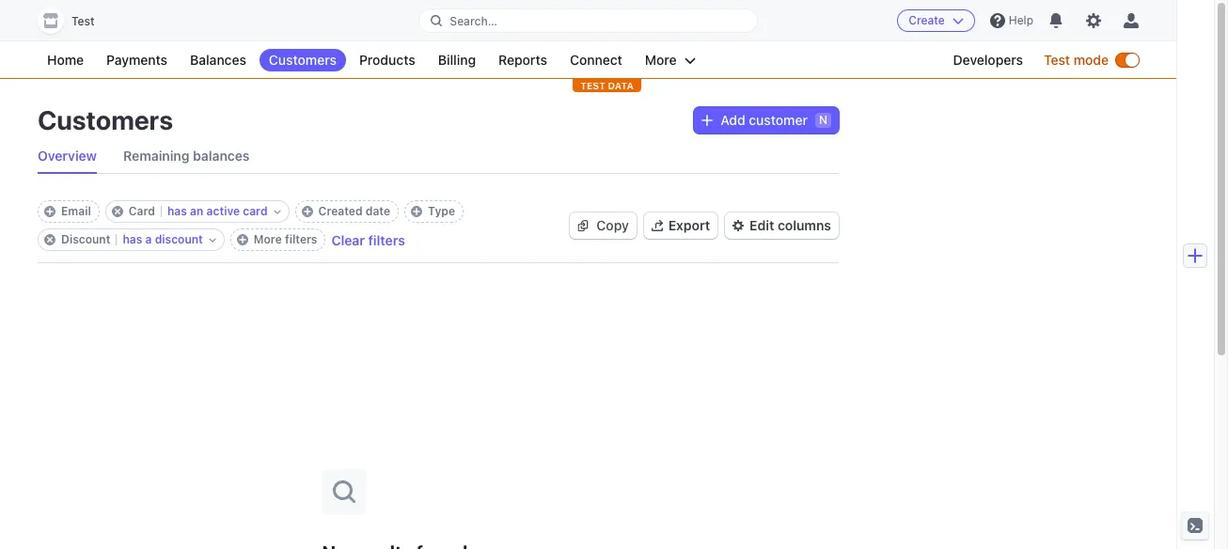 Task type: vqa. For each thing, say whether or not it's contained in the screenshot.
'Customers' to the left
yes



Task type: locate. For each thing, give the bounding box(es) containing it.
filters
[[368, 232, 405, 248], [285, 232, 317, 246]]

balances
[[193, 148, 250, 164]]

filters for more filters
[[285, 232, 317, 246]]

products
[[359, 52, 416, 68]]

0 vertical spatial more
[[645, 52, 677, 68]]

customer
[[749, 112, 808, 128]]

1 horizontal spatial more
[[645, 52, 677, 68]]

1 horizontal spatial svg image
[[702, 115, 713, 126]]

svg image left add
[[702, 115, 713, 126]]

1 vertical spatial test
[[1044, 52, 1071, 68]]

customers left products
[[269, 52, 337, 68]]

has
[[167, 204, 187, 218], [123, 232, 142, 246]]

1 vertical spatial svg image
[[578, 220, 589, 231]]

products link
[[350, 49, 425, 71]]

0 vertical spatial has
[[167, 204, 187, 218]]

1 horizontal spatial test
[[1044, 52, 1071, 68]]

customers link
[[260, 49, 346, 71]]

more
[[645, 52, 677, 68], [254, 232, 282, 246]]

0 vertical spatial test
[[71, 14, 95, 28]]

create
[[909, 13, 945, 27]]

copy
[[597, 217, 629, 233]]

Search… search field
[[420, 9, 757, 32]]

copy button
[[570, 213, 637, 239]]

1 horizontal spatial has
[[167, 204, 187, 218]]

more inside button
[[645, 52, 677, 68]]

more filters
[[254, 232, 317, 246]]

1 vertical spatial more
[[254, 232, 282, 246]]

home
[[47, 52, 84, 68]]

date
[[366, 204, 390, 218]]

0 horizontal spatial has
[[123, 232, 142, 246]]

1 horizontal spatial filters
[[368, 232, 405, 248]]

add type image
[[411, 206, 422, 217]]

export
[[669, 217, 710, 233]]

remove card image
[[112, 206, 123, 217]]

1 vertical spatial has
[[123, 232, 142, 246]]

created
[[319, 204, 363, 218]]

more inside clear filters toolbar
[[254, 232, 282, 246]]

card
[[129, 204, 155, 218]]

developers
[[953, 52, 1023, 68]]

0 horizontal spatial svg image
[[578, 220, 589, 231]]

overview link
[[38, 139, 97, 173]]

test for test
[[71, 14, 95, 28]]

payments
[[106, 52, 168, 68]]

test for test mode
[[1044, 52, 1071, 68]]

test up home
[[71, 14, 95, 28]]

billing
[[438, 52, 476, 68]]

test inside test button
[[71, 14, 95, 28]]

has for has a discount
[[123, 232, 142, 246]]

help button
[[983, 6, 1041, 36]]

0 horizontal spatial test
[[71, 14, 95, 28]]

0 horizontal spatial customers
[[38, 104, 173, 135]]

svg image left the copy
[[578, 220, 589, 231]]

clear filters button
[[332, 232, 405, 248]]

more right add more filters icon
[[254, 232, 282, 246]]

clear
[[332, 232, 365, 248]]

customers up the overview
[[38, 104, 173, 135]]

created date
[[319, 204, 390, 218]]

0 vertical spatial customers
[[269, 52, 337, 68]]

edit columns
[[750, 217, 832, 233]]

svg image
[[702, 115, 713, 126], [578, 220, 589, 231]]

has left a
[[123, 232, 142, 246]]

filters down add created date image
[[285, 232, 317, 246]]

reports link
[[489, 49, 557, 71]]

more right connect
[[645, 52, 677, 68]]

customers
[[269, 52, 337, 68], [38, 104, 173, 135]]

remaining balances
[[123, 148, 250, 164]]

1 vertical spatial customers
[[38, 104, 173, 135]]

remaining
[[123, 148, 190, 164]]

active
[[206, 204, 240, 218]]

test
[[71, 14, 95, 28], [1044, 52, 1071, 68]]

test left mode
[[1044, 52, 1071, 68]]

0 horizontal spatial more
[[254, 232, 282, 246]]

clear filters
[[332, 232, 405, 248]]

0 horizontal spatial filters
[[285, 232, 317, 246]]

add more filters image
[[237, 234, 248, 246]]

balances link
[[181, 49, 256, 71]]

create button
[[898, 9, 975, 32]]

0 vertical spatial svg image
[[702, 115, 713, 126]]

columns
[[778, 217, 832, 233]]

more for more filters
[[254, 232, 282, 246]]

test
[[581, 80, 606, 91]]

n
[[819, 113, 828, 127]]

filters down date
[[368, 232, 405, 248]]

has left an
[[167, 204, 187, 218]]

tab list
[[38, 139, 839, 174]]



Task type: describe. For each thing, give the bounding box(es) containing it.
help
[[1009, 13, 1034, 27]]

billing link
[[429, 49, 485, 71]]

connect
[[570, 52, 623, 68]]

search…
[[450, 14, 498, 28]]

Search… text field
[[420, 9, 757, 32]]

a
[[145, 232, 152, 246]]

export button
[[644, 213, 718, 239]]

overview
[[38, 148, 97, 164]]

developers link
[[944, 49, 1033, 71]]

edit columns button
[[725, 213, 839, 239]]

an
[[190, 204, 203, 218]]

type
[[428, 204, 455, 218]]

more for more
[[645, 52, 677, 68]]

card
[[243, 204, 268, 218]]

data
[[608, 80, 634, 91]]

add customer
[[721, 112, 808, 128]]

discount
[[61, 232, 110, 246]]

1 horizontal spatial customers
[[269, 52, 337, 68]]

has a discount
[[123, 232, 203, 246]]

mode
[[1074, 52, 1109, 68]]

remove discount image
[[44, 234, 55, 246]]

add
[[721, 112, 746, 128]]

home link
[[38, 49, 93, 71]]

discount
[[155, 232, 203, 246]]

reports
[[499, 52, 547, 68]]

test data
[[581, 80, 634, 91]]

payments link
[[97, 49, 177, 71]]

edit discount image
[[209, 236, 216, 244]]

clear filters toolbar
[[38, 200, 555, 251]]

test button
[[38, 8, 113, 34]]

add email image
[[44, 206, 55, 217]]

filters for clear filters
[[368, 232, 405, 248]]

has an active card
[[167, 204, 268, 218]]

has for has an active card
[[167, 204, 187, 218]]

test mode
[[1044, 52, 1109, 68]]

remaining balances link
[[123, 139, 250, 173]]

edit
[[750, 217, 775, 233]]

tab list containing overview
[[38, 139, 839, 174]]

connect link
[[561, 49, 632, 71]]

more button
[[636, 49, 705, 71]]

svg image inside 'copy' popup button
[[578, 220, 589, 231]]

edit card image
[[273, 208, 281, 215]]

email
[[61, 204, 91, 218]]

add created date image
[[302, 206, 313, 217]]

balances
[[190, 52, 246, 68]]



